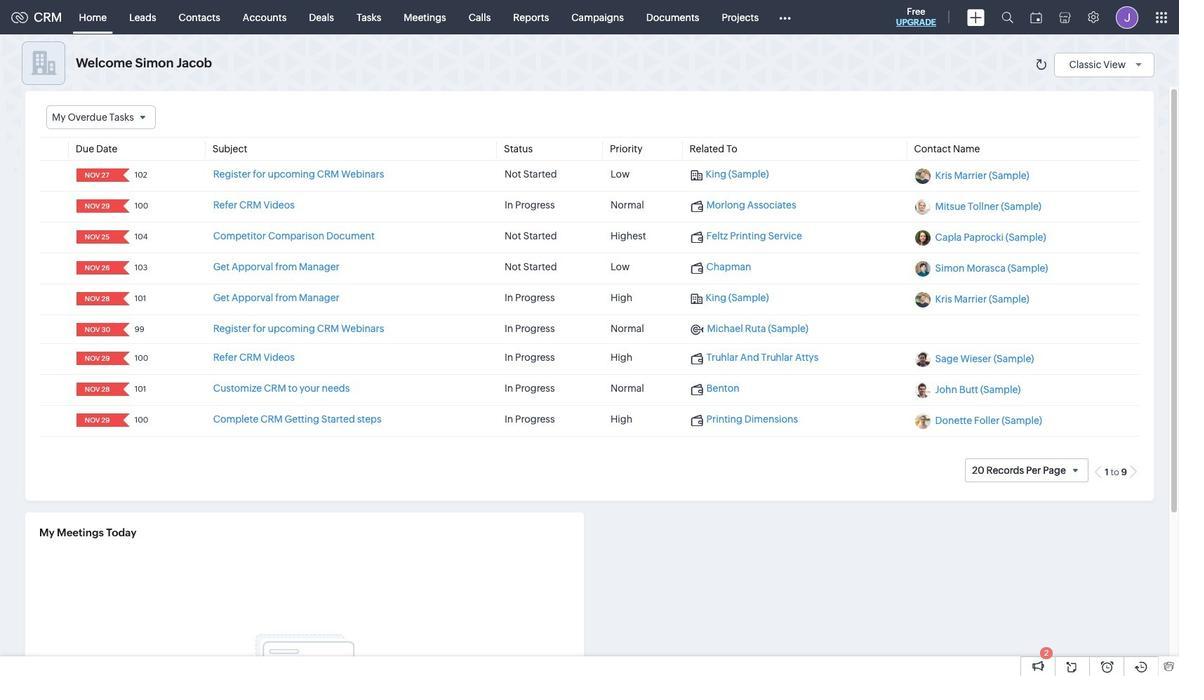 Task type: describe. For each thing, give the bounding box(es) containing it.
Other Modules field
[[770, 6, 800, 28]]

search element
[[994, 0, 1022, 34]]

create menu element
[[959, 0, 994, 34]]

profile element
[[1108, 0, 1147, 34]]



Task type: locate. For each thing, give the bounding box(es) containing it.
create menu image
[[968, 9, 985, 26]]

search image
[[1002, 11, 1014, 23]]

logo image
[[11, 12, 28, 23]]

calendar image
[[1031, 12, 1043, 23]]

None field
[[46, 105, 156, 129], [81, 169, 114, 182], [81, 200, 114, 213], [81, 230, 114, 244], [81, 261, 114, 275], [81, 292, 114, 306], [81, 323, 114, 336], [81, 352, 114, 365], [81, 383, 114, 396], [81, 414, 114, 427], [46, 105, 156, 129], [81, 169, 114, 182], [81, 200, 114, 213], [81, 230, 114, 244], [81, 261, 114, 275], [81, 292, 114, 306], [81, 323, 114, 336], [81, 352, 114, 365], [81, 383, 114, 396], [81, 414, 114, 427]]

profile image
[[1116, 6, 1139, 28]]



Task type: vqa. For each thing, say whether or not it's contained in the screenshot.
Search text box
no



